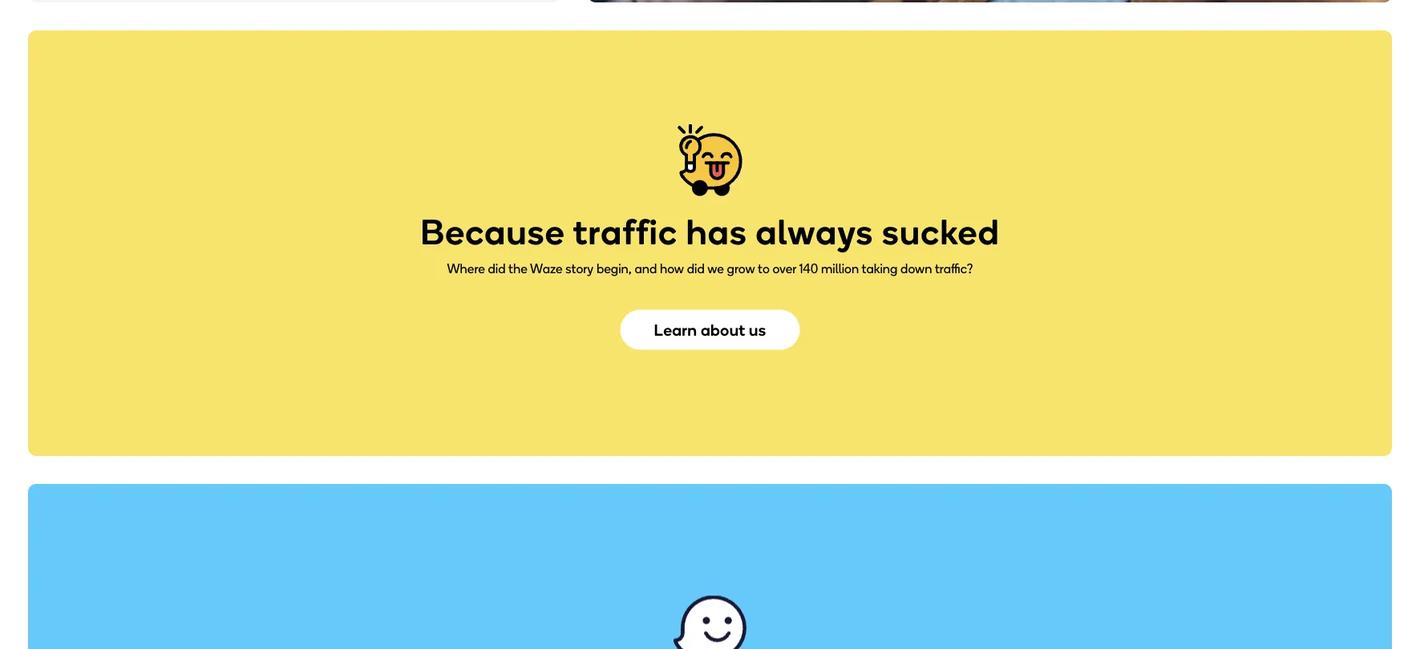 Task type: describe. For each thing, give the bounding box(es) containing it.
traffic
[[573, 211, 678, 253]]

waze
[[530, 261, 563, 276]]

and
[[635, 261, 657, 276]]

learn
[[654, 321, 697, 340]]

sucked
[[882, 211, 1000, 253]]

story
[[566, 261, 594, 276]]

where
[[447, 261, 485, 276]]

has
[[686, 211, 748, 253]]

down
[[901, 261, 932, 276]]

because
[[420, 211, 565, 253]]

the
[[508, 261, 528, 276]]



Task type: vqa. For each thing, say whether or not it's contained in the screenshot.
the MultiCare Tacoma General Hospital button
no



Task type: locate. For each thing, give the bounding box(es) containing it.
million
[[821, 261, 859, 276]]

did
[[488, 261, 506, 276], [687, 261, 705, 276]]

because traffic has always sucked where did the waze story begin, and how did we grow to over 140 million taking down traffic?
[[420, 211, 1000, 276]]

140
[[799, 261, 818, 276]]

learn about us
[[654, 321, 766, 340]]

did left "the"
[[488, 261, 506, 276]]

about
[[701, 321, 746, 340]]

begin,
[[597, 261, 632, 276]]

traffic?
[[935, 261, 973, 276]]

grow
[[727, 261, 755, 276]]

how
[[660, 261, 684, 276]]

over
[[773, 261, 796, 276]]

learn about us link
[[620, 310, 800, 350]]

2 did from the left
[[687, 261, 705, 276]]

to
[[758, 261, 770, 276]]

1 horizontal spatial did
[[687, 261, 705, 276]]

we
[[708, 261, 724, 276]]

looking through the drivers side window a bearded man with glasses grins widely, a women in the passengers seat is smiling while leaning forward. image
[[588, 0, 1392, 2]]

did left the we at the top of page
[[687, 261, 705, 276]]

always
[[756, 211, 874, 253]]

us
[[749, 321, 766, 340]]

taking
[[862, 261, 898, 276]]

0 horizontal spatial did
[[488, 261, 506, 276]]

1 did from the left
[[488, 261, 506, 276]]



